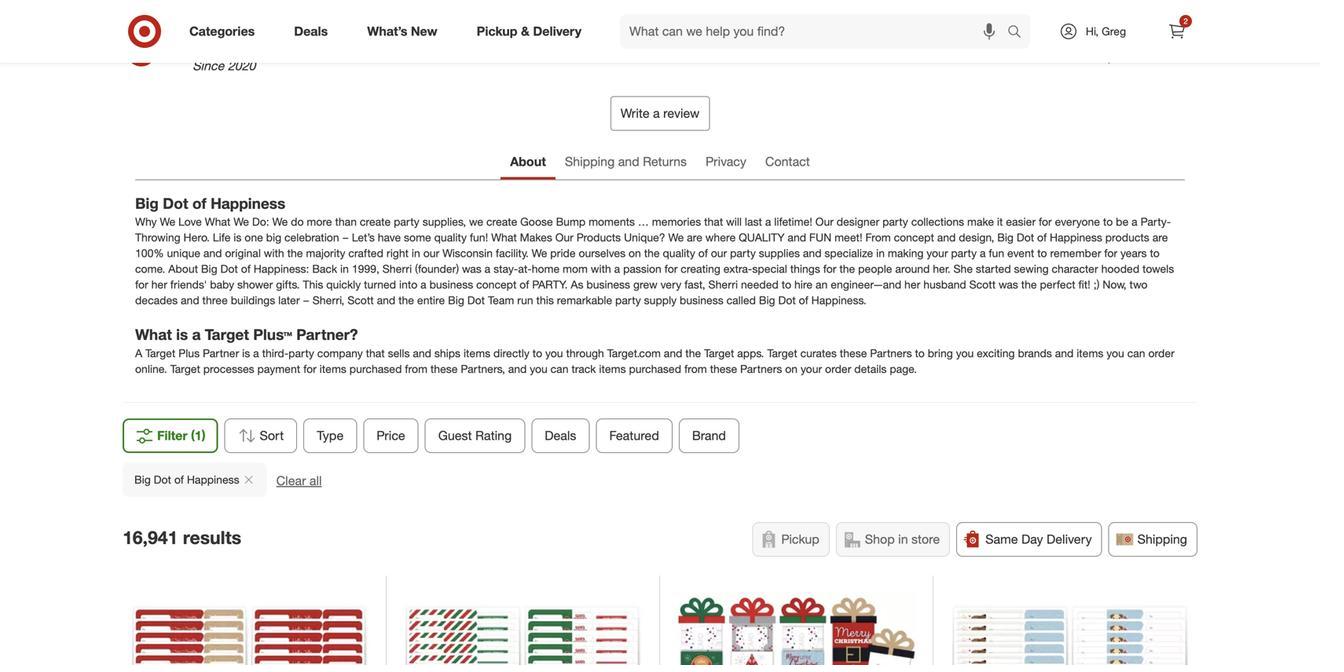 Task type: vqa. For each thing, say whether or not it's contained in the screenshot.
the rightmost 3 Link
no



Task type: describe. For each thing, give the bounding box(es) containing it.
0 horizontal spatial these
[[431, 362, 458, 376]]

for right easier on the right of page
[[1039, 215, 1053, 229]]

from
[[866, 231, 891, 245]]

shipping for shipping and returns
[[565, 154, 615, 170]]

brand
[[693, 428, 726, 444]]

we
[[469, 215, 484, 229]]

third-
[[262, 347, 289, 360]]

party up some
[[394, 215, 420, 229]]

and right the brands
[[1056, 347, 1074, 360]]

three
[[202, 294, 228, 308]]

we up big
[[272, 215, 288, 229]]

a down friends'
[[192, 326, 201, 344]]

online.
[[135, 362, 167, 376]]

to left bring
[[916, 347, 925, 360]]

facility.
[[496, 247, 529, 260]]

since
[[193, 58, 224, 73]]

shipping and returns link
[[556, 147, 697, 180]]

a right last
[[766, 215, 772, 229]]

sherri,
[[313, 294, 345, 308]]

designer
[[837, 215, 880, 229]]

than
[[335, 215, 357, 229]]

in up quickly in the top left of the page
[[340, 262, 349, 276]]

1 vertical spatial –
[[303, 294, 310, 308]]

day
[[1022, 532, 1044, 547]]

you left "through"
[[546, 347, 563, 360]]

making
[[888, 247, 924, 260]]

filter
[[157, 428, 188, 444]]

items down target.com
[[599, 362, 626, 376]]

for up hooded on the right top
[[1105, 247, 1118, 260]]

the up happiness: at top left
[[287, 247, 303, 260]]

it
[[998, 215, 1004, 229]]

1 horizontal spatial quality
[[663, 247, 696, 260]]

1 horizontal spatial our
[[816, 215, 834, 229]]

1 from from the left
[[405, 362, 428, 376]]

a left stay-
[[485, 262, 491, 276]]

1 vertical spatial what
[[491, 231, 517, 245]]

a down ourselves
[[615, 262, 620, 276]]

privacy
[[706, 154, 747, 170]]

about link
[[501, 147, 556, 180]]

things
[[791, 262, 821, 276]]

years
[[1121, 247, 1148, 260]]

memories
[[652, 215, 701, 229]]

price button
[[363, 419, 419, 453]]

1 our from the left
[[424, 247, 440, 260]]

and down the directly
[[508, 362, 527, 376]]

2 purchased from the left
[[629, 362, 682, 376]]

and down turned
[[377, 294, 396, 308]]

people
[[859, 262, 893, 276]]

deals for the deals button
[[545, 428, 577, 444]]

let's
[[352, 231, 375, 245]]

(founder)
[[415, 262, 459, 276]]

do
[[291, 215, 304, 229]]

;)
[[1094, 278, 1100, 292]]

moments
[[589, 215, 635, 229]]

happiness.
[[812, 294, 867, 308]]

on inside big dot of happiness why we love what we do:  we do more than create party supplies, we create goose bump moments … memories that will last a lifetime! our designer party collections make it easier for everyone to be a party- throwing hero. life is one big celebration – let's have some quality fun!  what makes our products unique?  we are where quality and fun meet! from concept and design, big dot of happiness products are 100% unique and original with the majority crafted right in our wisconsin facility. we pride ourselves on the quality of our party supplies and specialize in making your party a fun event to remember for years to come.  about big dot of happiness:  back in 1999, sherri (founder) was a stay-at-home mom with a passion for creating extra-special things for the people around her. she started sewing character hooded towels for her friends' baby shower gifts. this quickly turned into a business concept of party. as business grew very fast, sherri needed to hire an engineer—and her husband scott was the perfect fit! ;) now, two decades and three buildings later – sherri, scott and the entire big dot team run this remarkable party supply business called big dot of happiness.
[[629, 247, 641, 260]]

0 horizontal spatial sherri
[[383, 262, 412, 276]]

for up "very"
[[665, 262, 678, 276]]

1 horizontal spatial business
[[587, 278, 631, 292]]

what's new
[[367, 24, 438, 39]]

0 horizontal spatial is
[[176, 326, 188, 344]]

dot left team on the top left of page
[[468, 294, 485, 308]]

categories link
[[176, 14, 275, 49]]

bump
[[556, 215, 586, 229]]

price
[[377, 428, 405, 444]]

you left track
[[530, 362, 548, 376]]

partner inside what is a target plus™ partner? a target plus partner is a third-party company that sells and ships items directly to you through target.com and the target apps. target curates these partners to bring you exciting brands and items you can order online. target processes payment for items purchased from these partners, and you can track items purchased from these partners on your order details page.
[[203, 347, 239, 360]]

1 horizontal spatial scott
[[970, 278, 996, 292]]

2 create from the left
[[487, 215, 518, 229]]

big up baby
[[201, 262, 218, 276]]

party up extra-
[[730, 247, 756, 260]]

™
[[288, 33, 295, 47]]

goose
[[521, 215, 553, 229]]

what's new link
[[354, 14, 457, 49]]

processes
[[203, 362, 254, 376]]

shipping and returns
[[565, 154, 687, 170]]

fun!
[[470, 231, 488, 245]]

all
[[310, 474, 322, 489]]

partner inside target plus ™ partner since 2020
[[300, 33, 365, 55]]

contact
[[766, 154, 810, 170]]

1 create from the left
[[360, 215, 391, 229]]

fun
[[989, 247, 1005, 260]]

target up online.
[[145, 347, 176, 360]]

1 horizontal spatial with
[[591, 262, 612, 276]]

stay-
[[494, 262, 518, 276]]

deals for deals link
[[294, 24, 328, 39]]

decades
[[135, 294, 178, 308]]

for up an
[[824, 262, 837, 276]]

shipping button
[[1109, 523, 1198, 557]]

this
[[537, 294, 554, 308]]

gifts.
[[276, 278, 300, 292]]

big up the why
[[135, 195, 159, 213]]

sewing
[[1015, 262, 1049, 276]]

1 vertical spatial our
[[556, 231, 574, 245]]

remarkable
[[557, 294, 613, 308]]

and down lifetime!
[[788, 231, 807, 245]]

2
[[1184, 16, 1189, 26]]

we down makes
[[532, 247, 548, 260]]

the down sewing
[[1022, 278, 1037, 292]]

hi, greg
[[1086, 24, 1127, 38]]

that inside big dot of happiness why we love what we do:  we do more than create party supplies, we create goose bump moments … memories that will last a lifetime! our designer party collections make it easier for everyone to be a party- throwing hero. life is one big celebration – let's have some quality fun!  what makes our products unique?  we are where quality and fun meet! from concept and design, big dot of happiness products are 100% unique and original with the majority crafted right in our wisconsin facility. we pride ourselves on the quality of our party supplies and specialize in making your party a fun event to remember for years to come.  about big dot of happiness:  back in 1999, sherri (founder) was a stay-at-home mom with a passion for creating extra-special things for the people around her. she started sewing character hooded towels for her friends' baby shower gifts. this quickly turned into a business concept of party. as business grew very fast, sherri needed to hire an engineer—and her husband scott was the perfect fit! ;) now, two decades and three buildings later – sherri, scott and the entire big dot team run this remarkable party supply business called big dot of happiness.
[[705, 215, 724, 229]]

that inside what is a target plus™ partner? a target plus partner is a third-party company that sells and ships items directly to you through target.com and the target apps. target curates these partners to bring you exciting brands and items you can order online. target processes payment for items purchased from these partners, and you can track items purchased from these partners on your order details page.
[[366, 347, 385, 360]]

contact link
[[756, 147, 820, 180]]

what inside what is a target plus™ partner? a target plus partner is a third-party company that sells and ships items directly to you through target.com and the target apps. target curates these partners to bring you exciting brands and items you can order online. target processes payment for items purchased from these partners, and you can track items purchased from these partners on your order details page.
[[135, 326, 172, 344]]

0 horizontal spatial partners
[[741, 362, 783, 376]]

and up things
[[803, 247, 822, 260]]

a inside button
[[653, 106, 660, 121]]

pride
[[551, 247, 576, 260]]

to left the 'be'
[[1104, 215, 1114, 229]]

buildings
[[231, 294, 275, 308]]

a right the into
[[421, 278, 427, 292]]

partners,
[[461, 362, 505, 376]]

party up she
[[952, 247, 977, 260]]

of down at- at the left top of page
[[520, 278, 529, 292]]

1 vertical spatial concept
[[477, 278, 517, 292]]

exciting
[[977, 347, 1015, 360]]

delivery for same day delivery
[[1047, 532, 1093, 547]]

team
[[488, 294, 514, 308]]

big inside button
[[134, 473, 151, 487]]

quickly
[[326, 278, 361, 292]]

hooded
[[1102, 262, 1140, 276]]

the down specialize
[[840, 262, 856, 276]]

needed
[[741, 278, 779, 292]]

filter (1)
[[157, 428, 206, 444]]

now,
[[1103, 278, 1127, 292]]

0 horizontal spatial with
[[264, 247, 284, 260]]

big right entire
[[448, 294, 465, 308]]

you down now,
[[1107, 347, 1125, 360]]

directly
[[494, 347, 530, 360]]

and down collections
[[938, 231, 956, 245]]

called
[[727, 294, 756, 308]]

in down some
[[412, 247, 420, 260]]

items down company
[[320, 362, 347, 376]]

the down the into
[[399, 294, 414, 308]]

happiness for big dot of happiness
[[187, 473, 240, 487]]

items up the partners,
[[464, 347, 491, 360]]

1 vertical spatial can
[[551, 362, 569, 376]]

shop in store button
[[836, 523, 951, 557]]

dot inside button
[[154, 473, 171, 487]]

you right bring
[[957, 347, 974, 360]]

what's
[[367, 24, 408, 39]]

a left third-
[[253, 347, 259, 360]]

review
[[664, 106, 700, 121]]

0 vertical spatial order
[[1149, 347, 1175, 360]]

around
[[896, 262, 930, 276]]

2 from from the left
[[685, 362, 707, 376]]

turned
[[364, 278, 396, 292]]

privacy link
[[697, 147, 756, 180]]

a left fun
[[980, 247, 986, 260]]

items right the brands
[[1077, 347, 1104, 360]]

dot up love
[[163, 195, 188, 213]]

menomonie, wi partner location
[[1065, 23, 1198, 64]]

dot down easier on the right of page
[[1017, 231, 1035, 245]]

1 horizontal spatial can
[[1128, 347, 1146, 360]]

and down friends'
[[181, 294, 199, 308]]

one
[[245, 231, 263, 245]]

target right online.
[[170, 362, 200, 376]]

target up processes
[[205, 326, 249, 344]]

deals link
[[281, 14, 348, 49]]

to right the directly
[[533, 347, 543, 360]]

and right target.com
[[664, 347, 683, 360]]

into
[[399, 278, 418, 292]]

a
[[135, 347, 142, 360]]

0 vertical spatial what
[[205, 215, 231, 229]]

some
[[404, 231, 431, 245]]

in down from
[[877, 247, 885, 260]]

fit!
[[1079, 278, 1091, 292]]

target right apps.
[[768, 347, 798, 360]]

dot up baby
[[221, 262, 238, 276]]

grew
[[634, 278, 658, 292]]

pickup for pickup
[[782, 532, 820, 547]]

1 horizontal spatial concept
[[894, 231, 935, 245]]

to up sewing
[[1038, 247, 1048, 260]]

fast,
[[685, 278, 706, 292]]

…
[[638, 215, 649, 229]]

of down hire
[[799, 294, 809, 308]]

and down life
[[204, 247, 222, 260]]

of up love
[[192, 195, 207, 213]]

passion
[[624, 262, 662, 276]]

1 vertical spatial order
[[826, 362, 852, 376]]

for inside what is a target plus™ partner? a target plus partner is a third-party company that sells and ships items directly to you through target.com and the target apps. target curates these partners to bring you exciting brands and items you can order online. target processes payment for items purchased from these partners, and you can track items purchased from these partners on your order details page.
[[304, 362, 317, 376]]

in inside button
[[899, 532, 909, 547]]



Task type: locate. For each thing, give the bounding box(es) containing it.
a right the 'be'
[[1132, 215, 1138, 229]]

1 vertical spatial was
[[999, 278, 1019, 292]]

0 vertical spatial about
[[510, 154, 546, 170]]

pickup inside button
[[782, 532, 820, 547]]

she
[[954, 262, 973, 276]]

a right write
[[653, 106, 660, 121]]

of up creating
[[699, 247, 708, 260]]

party down grew
[[616, 294, 641, 308]]

deals inside button
[[545, 428, 577, 444]]

partner right ™
[[300, 33, 365, 55]]

1 horizontal spatial partner
[[300, 33, 365, 55]]

0 vertical spatial is
[[234, 231, 242, 245]]

delivery right &
[[533, 24, 582, 39]]

delivery for pickup & delivery
[[533, 24, 582, 39]]

rating
[[476, 428, 512, 444]]

partner up processes
[[203, 347, 239, 360]]

order
[[1149, 347, 1175, 360], [826, 362, 852, 376]]

2 horizontal spatial these
[[840, 347, 868, 360]]

throwing
[[135, 231, 181, 245]]

0 horizontal spatial create
[[360, 215, 391, 229]]

delivery right "day"
[[1047, 532, 1093, 547]]

are down memories
[[687, 231, 703, 245]]

wisconsin
[[443, 247, 493, 260]]

dot down "filter (1)" button
[[154, 473, 171, 487]]

happiness inside button
[[187, 473, 240, 487]]

items
[[464, 347, 491, 360], [1077, 347, 1104, 360], [320, 362, 347, 376], [599, 362, 626, 376]]

1 vertical spatial quality
[[663, 247, 696, 260]]

scott down 'started'
[[970, 278, 996, 292]]

track
[[572, 362, 596, 376]]

very
[[661, 278, 682, 292]]

from down sells
[[405, 362, 428, 376]]

was
[[462, 262, 482, 276], [999, 278, 1019, 292]]

do:
[[252, 215, 269, 229]]

right
[[387, 247, 409, 260]]

two
[[1130, 278, 1148, 292]]

big dot of happiness jolly santa claus - assorted christmas party gift tag labels - to and from stickers - 12 sheets - 120 stickers image
[[129, 591, 371, 666], [129, 591, 371, 666]]

a
[[653, 106, 660, 121], [766, 215, 772, 229], [1132, 215, 1138, 229], [980, 247, 986, 260], [485, 262, 491, 276], [615, 262, 620, 276], [421, 278, 427, 292], [192, 326, 201, 344], [253, 347, 259, 360]]

her down around
[[905, 278, 921, 292]]

purchased down sells
[[350, 362, 402, 376]]

celebration
[[285, 231, 339, 245]]

2 vertical spatial happiness
[[187, 473, 240, 487]]

0 horizontal spatial your
[[801, 362, 823, 376]]

party-
[[1141, 215, 1172, 229]]

and right sells
[[413, 347, 432, 360]]

partner
[[1109, 49, 1150, 64]]

ships
[[435, 347, 461, 360]]

1 vertical spatial your
[[801, 362, 823, 376]]

2 our from the left
[[711, 247, 727, 260]]

1 vertical spatial about
[[168, 262, 198, 276]]

What can we help you find? suggestions appear below search field
[[620, 14, 1012, 49]]

write
[[621, 106, 650, 121]]

write a review button
[[611, 96, 710, 131]]

0 vertical spatial shipping
[[565, 154, 615, 170]]

0 vertical spatial your
[[927, 247, 949, 260]]

business down (founder)
[[430, 278, 473, 292]]

started
[[976, 262, 1012, 276]]

your down curates at the bottom
[[801, 362, 823, 376]]

1 vertical spatial on
[[786, 362, 798, 376]]

about inside big dot of happiness why we love what we do:  we do more than create party supplies, we create goose bump moments … memories that will last a lifetime! our designer party collections make it easier for everyone to be a party- throwing hero. life is one big celebration – let's have some quality fun!  what makes our products unique?  we are where quality and fun meet! from concept and design, big dot of happiness products are 100% unique and original with the majority crafted right in our wisconsin facility. we pride ourselves on the quality of our party supplies and specialize in making your party a fun event to remember for years to come.  about big dot of happiness:  back in 1999, sherri (founder) was a stay-at-home mom with a passion for creating extra-special things for the people around her. she started sewing character hooded towels for her friends' baby shower gifts. this quickly turned into a business concept of party. as business grew very fast, sherri needed to hire an engineer—and her husband scott was the perfect fit! ;) now, two decades and three buildings later – sherri, scott and the entire big dot team run this remarkable party supply business called big dot of happiness.
[[168, 262, 198, 276]]

big down "it"
[[998, 231, 1014, 245]]

is
[[234, 231, 242, 245], [176, 326, 188, 344], [242, 347, 250, 360]]

0 horizontal spatial from
[[405, 362, 428, 376]]

engineer—and
[[831, 278, 902, 292]]

extra-
[[724, 262, 753, 276]]

0 vertical spatial scott
[[970, 278, 996, 292]]

are down party-
[[1153, 231, 1169, 245]]

1 horizontal spatial create
[[487, 215, 518, 229]]

1 vertical spatial pickup
[[782, 532, 820, 547]]

1 horizontal spatial partners
[[871, 347, 912, 360]]

we left "do:"
[[234, 215, 249, 229]]

1 horizontal spatial are
[[1153, 231, 1169, 245]]

dot down hire
[[779, 294, 796, 308]]

can
[[1128, 347, 1146, 360], [551, 362, 569, 376]]

business down the fast,
[[680, 294, 724, 308]]

business up remarkable
[[587, 278, 631, 292]]

the inside what is a target plus™ partner? a target plus partner is a third-party company that sells and ships items directly to you through target.com and the target apps. target curates these partners to bring you exciting brands and items you can order online. target processes payment for items purchased from these partners, and you can track items purchased from these partners on your order details page.
[[686, 347, 701, 360]]

new
[[411, 24, 438, 39]]

from up brand
[[685, 362, 707, 376]]

crafted
[[349, 247, 384, 260]]

1 vertical spatial is
[[176, 326, 188, 344]]

1 horizontal spatial about
[[510, 154, 546, 170]]

for down come.
[[135, 278, 148, 292]]

type
[[317, 428, 344, 444]]

target inside target plus ™ partner since 2020
[[193, 33, 246, 55]]

big dot of happiness assorted red and green holiday - christmas money and gift card sleeves - nifty gifty card holders - 8 ct image
[[676, 591, 918, 666], [676, 591, 918, 666]]

is right life
[[234, 231, 242, 245]]

and
[[619, 154, 640, 170], [788, 231, 807, 245], [938, 231, 956, 245], [204, 247, 222, 260], [803, 247, 822, 260], [181, 294, 199, 308], [377, 294, 396, 308], [413, 347, 432, 360], [664, 347, 683, 360], [1056, 347, 1074, 360], [508, 362, 527, 376]]

0 vertical spatial can
[[1128, 347, 1146, 360]]

0 horizontal spatial on
[[629, 247, 641, 260]]

1 horizontal spatial pickup
[[782, 532, 820, 547]]

original
[[225, 247, 261, 260]]

with
[[264, 247, 284, 260], [591, 262, 612, 276]]

make
[[968, 215, 995, 229]]

0 horizontal spatial about
[[168, 262, 198, 276]]

her.
[[933, 262, 951, 276]]

featured button
[[596, 419, 673, 453]]

sort
[[260, 428, 284, 444]]

0 horizontal spatial our
[[424, 247, 440, 260]]

1 vertical spatial partners
[[741, 362, 783, 376]]

our up pride at the left of the page
[[556, 231, 574, 245]]

1 vertical spatial delivery
[[1047, 532, 1093, 547]]

1 vertical spatial shipping
[[1138, 532, 1188, 547]]

party up payment
[[289, 347, 314, 360]]

0 vertical spatial quality
[[434, 231, 467, 245]]

1 vertical spatial with
[[591, 262, 612, 276]]

products
[[1106, 231, 1150, 245]]

scott down quickly in the top left of the page
[[348, 294, 374, 308]]

happiness for big dot of happiness why we love what we do:  we do more than create party supplies, we create goose bump moments … memories that will last a lifetime! our designer party collections make it easier for everyone to be a party- throwing hero. life is one big celebration – let's have some quality fun!  what makes our products unique?  we are where quality and fun meet! from concept and design, big dot of happiness products are 100% unique and original with the majority crafted right in our wisconsin facility. we pride ourselves on the quality of our party supplies and specialize in making your party a fun event to remember for years to come.  about big dot of happiness:  back in 1999, sherri (founder) was a stay-at-home mom with a passion for creating extra-special things for the people around her. she started sewing character hooded towels for her friends' baby shower gifts. this quickly turned into a business concept of party. as business grew very fast, sherri needed to hire an engineer—and her husband scott was the perfect fit! ;) now, two decades and three buildings later – sherri, scott and the entire big dot team run this remarkable party supply business called big dot of happiness.
[[211, 195, 286, 213]]

0 horizontal spatial her
[[151, 278, 167, 292]]

target up since
[[193, 33, 246, 55]]

2 horizontal spatial business
[[680, 294, 724, 308]]

0 horizontal spatial what
[[135, 326, 172, 344]]

party up from
[[883, 215, 909, 229]]

big down needed
[[759, 294, 776, 308]]

1 vertical spatial sherri
[[709, 278, 738, 292]]

her up decades
[[151, 278, 167, 292]]

party
[[394, 215, 420, 229], [883, 215, 909, 229], [730, 247, 756, 260], [952, 247, 977, 260], [616, 294, 641, 308], [289, 347, 314, 360]]

majority
[[306, 247, 346, 260]]

type button
[[304, 419, 357, 453]]

1 horizontal spatial –
[[342, 231, 349, 245]]

deals left what's
[[294, 24, 328, 39]]

0 vertical spatial delivery
[[533, 24, 582, 39]]

–
[[342, 231, 349, 245], [303, 294, 310, 308]]

1 horizontal spatial was
[[999, 278, 1019, 292]]

big dot of happiness
[[134, 473, 240, 487]]

0 vertical spatial was
[[462, 262, 482, 276]]

1 vertical spatial that
[[366, 347, 385, 360]]

target left apps.
[[705, 347, 735, 360]]

clear all
[[276, 474, 322, 489]]

1 horizontal spatial plus
[[251, 33, 288, 55]]

delivery inside same day delivery 'button'
[[1047, 532, 1093, 547]]

concept up making
[[894, 231, 935, 245]]

our up (founder)
[[424, 247, 440, 260]]

0 vertical spatial happiness
[[211, 195, 286, 213]]

guest rating button
[[425, 419, 525, 453]]

happiness up "do:"
[[211, 195, 286, 213]]

big dot of happiness santa's special delivery - assorted from santa claus christmas gift tag labels - to and from stickers - 12 sheets - 120 stickers image
[[402, 591, 644, 666], [402, 591, 644, 666]]

– down than
[[342, 231, 349, 245]]

0 horizontal spatial plus
[[179, 347, 200, 360]]

0 vertical spatial plus
[[251, 33, 288, 55]]

2 are from the left
[[1153, 231, 1169, 245]]

2 her from the left
[[905, 278, 921, 292]]

1999,
[[352, 262, 380, 276]]

deals inside deals link
[[294, 24, 328, 39]]

1 vertical spatial scott
[[348, 294, 374, 308]]

the down "unique?"
[[644, 247, 660, 260]]

plus inside what is a target plus™ partner? a target plus partner is a third-party company that sells and ships items directly to you through target.com and the target apps. target curates these partners to bring you exciting brands and items you can order online. target processes payment for items purchased from these partners, and you can track items purchased from these partners on your order details page.
[[179, 347, 200, 360]]

collections
[[912, 215, 965, 229]]

2020
[[228, 58, 256, 73]]

to left hire
[[782, 278, 792, 292]]

1 horizontal spatial on
[[786, 362, 798, 376]]

baby
[[210, 278, 234, 292]]

of down original
[[241, 262, 251, 276]]

create right we
[[487, 215, 518, 229]]

supply
[[644, 294, 677, 308]]

supplies
[[759, 247, 800, 260]]

0 horizontal spatial –
[[303, 294, 310, 308]]

1 horizontal spatial sherri
[[709, 278, 738, 292]]

0 horizontal spatial business
[[430, 278, 473, 292]]

clear
[[276, 474, 306, 489]]

0 horizontal spatial order
[[826, 362, 852, 376]]

2 vertical spatial is
[[242, 347, 250, 360]]

big dot of happiness why we love what we do:  we do more than create party supplies, we create goose bump moments … memories that will last a lifetime! our designer party collections make it easier for everyone to be a party- throwing hero. life is one big celebration – let's have some quality fun!  what makes our products unique?  we are where quality and fun meet! from concept and design, big dot of happiness products are 100% unique and original with the majority crafted right in our wisconsin facility. we pride ourselves on the quality of our party supplies and specialize in making your party a fun event to remember for years to come.  about big dot of happiness:  back in 1999, sherri (founder) was a stay-at-home mom with a passion for creating extra-special things for the people around her. she started sewing character hooded towels for her friends' baby shower gifts. this quickly turned into a business concept of party. as business grew very fast, sherri needed to hire an engineer—and her husband scott was the perfect fit! ;) now, two decades and three buildings later – sherri, scott and the entire big dot team run this remarkable party supply business called big dot of happiness.
[[135, 195, 1175, 308]]

and left returns
[[619, 154, 640, 170]]

16,941
[[123, 527, 178, 549]]

shipping inside button
[[1138, 532, 1188, 547]]

we up throwing
[[160, 215, 175, 229]]

1 horizontal spatial your
[[927, 247, 949, 260]]

1 her from the left
[[151, 278, 167, 292]]

1 vertical spatial happiness
[[1050, 231, 1103, 245]]

is inside big dot of happiness why we love what we do:  we do more than create party supplies, we create goose bump moments … memories that will last a lifetime! our designer party collections make it easier for everyone to be a party- throwing hero. life is one big celebration – let's have some quality fun!  what makes our products unique?  we are where quality and fun meet! from concept and design, big dot of happiness products are 100% unique and original with the majority crafted right in our wisconsin facility. we pride ourselves on the quality of our party supplies and specialize in making your party a fun event to remember for years to come.  about big dot of happiness:  back in 1999, sherri (founder) was a stay-at-home mom with a passion for creating extra-special things for the people around her. she started sewing character hooded towels for her friends' baby shower gifts. this quickly turned into a business concept of party. as business grew very fast, sherri needed to hire an engineer—and her husband scott was the perfect fit! ;) now, two decades and three buildings later – sherri, scott and the entire big dot team run this remarkable party supply business called big dot of happiness.
[[234, 231, 242, 245]]

1 horizontal spatial deals
[[545, 428, 577, 444]]

pickup for pickup & delivery
[[477, 24, 518, 39]]

you
[[546, 347, 563, 360], [957, 347, 974, 360], [1107, 347, 1125, 360], [530, 362, 548, 376]]

partners down apps.
[[741, 362, 783, 376]]

0 horizontal spatial concept
[[477, 278, 517, 292]]

our down where
[[711, 247, 727, 260]]

your inside big dot of happiness why we love what we do:  we do more than create party supplies, we create goose bump moments … memories that will last a lifetime! our designer party collections make it easier for everyone to be a party- throwing hero. life is one big celebration – let's have some quality fun!  what makes our products unique?  we are where quality and fun meet! from concept and design, big dot of happiness products are 100% unique and original with the majority crafted right in our wisconsin facility. we pride ourselves on the quality of our party supplies and specialize in making your party a fun event to remember for years to come.  about big dot of happiness:  back in 1999, sherri (founder) was a stay-at-home mom with a passion for creating extra-special things for the people around her. she started sewing character hooded towels for her friends' baby shower gifts. this quickly turned into a business concept of party. as business grew very fast, sherri needed to hire an engineer—and her husband scott was the perfect fit! ;) now, two decades and three buildings later – sherri, scott and the entire big dot team run this remarkable party supply business called big dot of happiness.
[[927, 247, 949, 260]]

happiness:
[[254, 262, 309, 276]]

with down ourselves
[[591, 262, 612, 276]]

1 horizontal spatial that
[[705, 215, 724, 229]]

brand button
[[679, 419, 740, 453]]

0 horizontal spatial scott
[[348, 294, 374, 308]]

0 vertical spatial partners
[[871, 347, 912, 360]]

plus™
[[253, 326, 292, 344]]

target plus ™ partner since 2020
[[193, 33, 365, 73]]

delivery
[[533, 24, 582, 39], [1047, 532, 1093, 547]]

unique
[[167, 247, 200, 260]]

big dot of happiness christmas pets - assorted cats and dogs holiday party gift tag labels - to and from stickers - 12 sheets - 120 stickers image
[[949, 591, 1192, 666], [949, 591, 1192, 666]]

pickup & delivery
[[477, 24, 582, 39]]

0 vertical spatial concept
[[894, 231, 935, 245]]

was down 'started'
[[999, 278, 1019, 292]]

1 horizontal spatial delivery
[[1047, 532, 1093, 547]]

is down decades
[[176, 326, 188, 344]]

1 horizontal spatial is
[[234, 231, 242, 245]]

big down "filter (1)" button
[[134, 473, 151, 487]]

more
[[307, 215, 332, 229]]

of inside big dot of happiness button
[[174, 473, 184, 487]]

home
[[532, 262, 560, 276]]

with down big
[[264, 247, 284, 260]]

1 horizontal spatial purchased
[[629, 362, 682, 376]]

0 horizontal spatial was
[[462, 262, 482, 276]]

happiness up remember
[[1050, 231, 1103, 245]]

design,
[[959, 231, 995, 245]]

1 purchased from the left
[[350, 362, 402, 376]]

sherri down extra-
[[709, 278, 738, 292]]

2 horizontal spatial what
[[491, 231, 517, 245]]

plus inside target plus ™ partner since 2020
[[251, 33, 288, 55]]

love
[[179, 215, 202, 229]]

your inside what is a target plus™ partner? a target plus partner is a third-party company that sells and ships items directly to you through target.com and the target apps. target curates these partners to bring you exciting brands and items you can order online. target processes payment for items purchased from these partners, and you can track items purchased from these partners on your order details page.
[[801, 362, 823, 376]]

can left track
[[551, 362, 569, 376]]

of up sewing
[[1038, 231, 1047, 245]]

can down two
[[1128, 347, 1146, 360]]

0 vertical spatial deals
[[294, 24, 328, 39]]

0 horizontal spatial shipping
[[565, 154, 615, 170]]

1 horizontal spatial shipping
[[1138, 532, 1188, 547]]

1 vertical spatial plus
[[179, 347, 200, 360]]

purchased
[[350, 362, 402, 376], [629, 362, 682, 376]]

in left store
[[899, 532, 909, 547]]

create up let's
[[360, 215, 391, 229]]

payment
[[258, 362, 300, 376]]

about up "goose"
[[510, 154, 546, 170]]

concept
[[894, 231, 935, 245], [477, 278, 517, 292]]

1 horizontal spatial our
[[711, 247, 727, 260]]

our
[[816, 215, 834, 229], [556, 231, 574, 245]]

0 horizontal spatial delivery
[[533, 24, 582, 39]]

0 vertical spatial our
[[816, 215, 834, 229]]

back
[[312, 262, 337, 276]]

we down memories
[[669, 231, 684, 245]]

0 horizontal spatial purchased
[[350, 362, 402, 376]]

specialize
[[825, 247, 874, 260]]

to up towels
[[1151, 247, 1160, 260]]

1 horizontal spatial her
[[905, 278, 921, 292]]

0 horizontal spatial that
[[366, 347, 385, 360]]

shipping for shipping
[[1138, 532, 1188, 547]]

was down wisconsin
[[462, 262, 482, 276]]

1 horizontal spatial what
[[205, 215, 231, 229]]

partners up page.
[[871, 347, 912, 360]]

party inside what is a target plus™ partner? a target plus partner is a third-party company that sells and ships items directly to you through target.com and the target apps. target curates these partners to bring you exciting brands and items you can order online. target processes payment for items purchased from these partners, and you can track items purchased from these partners on your order details page.
[[289, 347, 314, 360]]

details
[[855, 362, 887, 376]]

ourselves
[[579, 247, 626, 260]]

your
[[927, 247, 949, 260], [801, 362, 823, 376]]

0 vertical spatial –
[[342, 231, 349, 245]]

happiness
[[211, 195, 286, 213], [1050, 231, 1103, 245], [187, 473, 240, 487]]

pickup & delivery link
[[464, 14, 601, 49]]

2 horizontal spatial is
[[242, 347, 250, 360]]

shop
[[865, 532, 895, 547]]

run
[[517, 294, 534, 308]]

sort button
[[224, 419, 297, 453]]

1 are from the left
[[687, 231, 703, 245]]

0 horizontal spatial are
[[687, 231, 703, 245]]

apps.
[[738, 347, 765, 360]]

0 vertical spatial partner
[[300, 33, 365, 55]]

0 horizontal spatial quality
[[434, 231, 467, 245]]

100%
[[135, 247, 164, 260]]

is up processes
[[242, 347, 250, 360]]

0 horizontal spatial can
[[551, 362, 569, 376]]

your up her.
[[927, 247, 949, 260]]

1 horizontal spatial these
[[710, 362, 738, 376]]

0 vertical spatial that
[[705, 215, 724, 229]]

0 vertical spatial sherri
[[383, 262, 412, 276]]

an
[[816, 278, 828, 292]]

2 link
[[1160, 14, 1195, 49]]

delivery inside pickup & delivery link
[[533, 24, 582, 39]]

on inside what is a target plus™ partner? a target plus partner is a third-party company that sells and ships items directly to you through target.com and the target apps. target curates these partners to bring you exciting brands and items you can order online. target processes payment for items purchased from these partners, and you can track items purchased from these partners on your order details page.
[[786, 362, 798, 376]]

2 vertical spatial what
[[135, 326, 172, 344]]



